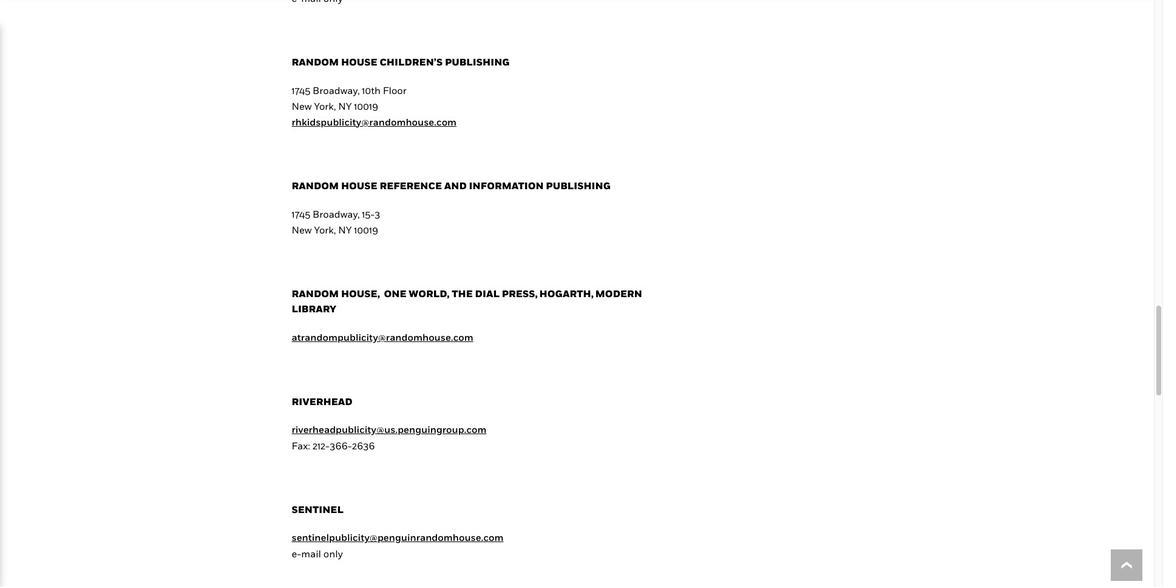 Task type: vqa. For each thing, say whether or not it's contained in the screenshot.
NY associated with 10th
yes



Task type: describe. For each thing, give the bounding box(es) containing it.
366-
[[330, 440, 352, 452]]

information
[[469, 180, 544, 192]]

dial
[[475, 288, 500, 300]]

sentinelpublicity@penguinrandomhouse.com
[[292, 532, 504, 544]]

riverheadpublicity@us.penguingroup.com link
[[292, 424, 487, 436]]

new for 1745 broadway, 10th floor new york, ny 10019 rhkidspublicity@randomhouse.com
[[292, 100, 312, 112]]

rhkidspublicity@randomhouse.com link
[[292, 116, 457, 128]]

1745 for 1745 broadway, 15-3 new york, ny 10019
[[292, 208, 310, 220]]

1 horizontal spatial publishing
[[546, 180, 611, 192]]

riverheadpublicity@us.penguingroup.com
[[292, 424, 487, 436]]

ny for 10th
[[338, 100, 352, 112]]

house for children's
[[341, 56, 377, 68]]

world,
[[409, 288, 450, 300]]

atrandompublicity@randomhouse.com link
[[292, 331, 473, 344]]

house for reference
[[341, 180, 377, 192]]

the
[[452, 288, 473, 300]]

children's
[[380, 56, 443, 68]]

sentinelpublicity@penguinrandomhouse.com link
[[292, 532, 504, 544]]

10019 for 10th
[[354, 100, 378, 112]]

rhkidspublicity@randomhouse.com
[[292, 116, 457, 128]]

10019 for 15-
[[354, 224, 378, 236]]

random house,  one world, the dial press, hogarth, modern library
[[292, 288, 642, 315]]

library
[[292, 303, 337, 315]]

fax:
[[292, 440, 310, 452]]

10th
[[362, 84, 381, 96]]

e-
[[292, 548, 301, 560]]

house,
[[341, 288, 380, 300]]

random for random house,  one world, the dial press, hogarth, modern library
[[292, 288, 339, 300]]

random house children's publishing
[[292, 56, 510, 68]]

2636
[[352, 440, 375, 452]]

sentinelpublicity@penguinrandomhouse.com e-mail only
[[292, 532, 504, 560]]



Task type: locate. For each thing, give the bounding box(es) containing it.
1 vertical spatial publishing
[[546, 180, 611, 192]]

2 10019 from the top
[[354, 224, 378, 236]]

1 1745 from the top
[[292, 84, 310, 96]]

1 vertical spatial 10019
[[354, 224, 378, 236]]

1745 broadway, 15-3 new york, ny 10019
[[292, 208, 380, 236]]

broadway, inside 1745 broadway, 15-3 new york, ny 10019
[[313, 208, 360, 220]]

3
[[375, 208, 380, 220]]

broadway,
[[313, 84, 360, 96], [313, 208, 360, 220]]

york,
[[314, 100, 336, 112], [314, 224, 336, 236]]

house up 10th at the top of page
[[341, 56, 377, 68]]

0 vertical spatial 10019
[[354, 100, 378, 112]]

10019 inside 1745 broadway, 10th floor new york, ny 10019 rhkidspublicity@randomhouse.com
[[354, 100, 378, 112]]

0 vertical spatial new
[[292, 100, 312, 112]]

broadway, left 10th at the top of page
[[313, 84, 360, 96]]

1 vertical spatial random
[[292, 180, 339, 192]]

0 vertical spatial 1745
[[292, 84, 310, 96]]

0 vertical spatial york,
[[314, 100, 336, 112]]

10019 inside 1745 broadway, 15-3 new york, ny 10019
[[354, 224, 378, 236]]

new inside 1745 broadway, 15-3 new york, ny 10019
[[292, 224, 312, 236]]

1745 for 1745 broadway, 10th floor new york, ny 10019 rhkidspublicity@randomhouse.com
[[292, 84, 310, 96]]

atrandompublicity@randomhouse.com
[[292, 331, 473, 344]]

1745 inside 1745 broadway, 10th floor new york, ny 10019 rhkidspublicity@randomhouse.com
[[292, 84, 310, 96]]

press, hogarth, modern
[[502, 288, 642, 300]]

york, inside 1745 broadway, 10th floor new york, ny 10019 rhkidspublicity@randomhouse.com
[[314, 100, 336, 112]]

1745 broadway, 10th floor new york, ny 10019 rhkidspublicity@randomhouse.com
[[292, 84, 457, 128]]

2 house from the top
[[341, 180, 377, 192]]

10019
[[354, 100, 378, 112], [354, 224, 378, 236]]

ny inside 1745 broadway, 10th floor new york, ny 10019 rhkidspublicity@randomhouse.com
[[338, 100, 352, 112]]

and
[[444, 180, 467, 192]]

random for random house children's publishing
[[292, 56, 339, 68]]

publishing
[[445, 56, 510, 68], [546, 180, 611, 192]]

new inside 1745 broadway, 10th floor new york, ny 10019 rhkidspublicity@randomhouse.com
[[292, 100, 312, 112]]

15-
[[362, 208, 375, 220]]

1745 inside 1745 broadway, 15-3 new york, ny 10019
[[292, 208, 310, 220]]

random house reference and information publishing
[[292, 180, 611, 192]]

3 random from the top
[[292, 288, 339, 300]]

0 vertical spatial ny
[[338, 100, 352, 112]]

broadway, left 15-
[[313, 208, 360, 220]]

2 random from the top
[[292, 180, 339, 192]]

ny
[[338, 100, 352, 112], [338, 224, 352, 236]]

random
[[292, 56, 339, 68], [292, 180, 339, 192], [292, 288, 339, 300]]

sentinel
[[292, 504, 344, 516]]

0 vertical spatial broadway,
[[313, 84, 360, 96]]

1 house from the top
[[341, 56, 377, 68]]

floor
[[383, 84, 407, 96]]

1 york, from the top
[[314, 100, 336, 112]]

2 new from the top
[[292, 224, 312, 236]]

house up 15-
[[341, 180, 377, 192]]

1745
[[292, 84, 310, 96], [292, 208, 310, 220]]

broadway, for 10th
[[313, 84, 360, 96]]

1 vertical spatial new
[[292, 224, 312, 236]]

0 vertical spatial house
[[341, 56, 377, 68]]

212-
[[312, 440, 330, 452]]

2 broadway, from the top
[[313, 208, 360, 220]]

broadway, for 15-
[[313, 208, 360, 220]]

1 broadway, from the top
[[313, 84, 360, 96]]

0 vertical spatial random
[[292, 56, 339, 68]]

riverhead
[[292, 396, 354, 408]]

mail
[[301, 548, 321, 560]]

ny inside 1745 broadway, 15-3 new york, ny 10019
[[338, 224, 352, 236]]

2 vertical spatial random
[[292, 288, 339, 300]]

2 york, from the top
[[314, 224, 336, 236]]

1 random from the top
[[292, 56, 339, 68]]

only
[[323, 548, 343, 560]]

ny for 15-
[[338, 224, 352, 236]]

1 vertical spatial ny
[[338, 224, 352, 236]]

riverheadpublicity@us.penguingroup.com fax: 212-366-2636
[[292, 424, 487, 452]]

random for random house reference and information publishing
[[292, 180, 339, 192]]

1 vertical spatial house
[[341, 180, 377, 192]]

york, inside 1745 broadway, 15-3 new york, ny 10019
[[314, 224, 336, 236]]

random inside random house,  one world, the dial press, hogarth, modern library
[[292, 288, 339, 300]]

1 vertical spatial york,
[[314, 224, 336, 236]]

1 vertical spatial broadway,
[[313, 208, 360, 220]]

1 new from the top
[[292, 100, 312, 112]]

2 ny from the top
[[338, 224, 352, 236]]

new for 1745 broadway, 15-3 new york, ny 10019
[[292, 224, 312, 236]]

2 1745 from the top
[[292, 208, 310, 220]]

1 ny from the top
[[338, 100, 352, 112]]

0 vertical spatial publishing
[[445, 56, 510, 68]]

0 horizontal spatial publishing
[[445, 56, 510, 68]]

broadway, inside 1745 broadway, 10th floor new york, ny 10019 rhkidspublicity@randomhouse.com
[[313, 84, 360, 96]]

york, for 1745 broadway, 10th floor new york, ny 10019 rhkidspublicity@randomhouse.com
[[314, 100, 336, 112]]

house
[[341, 56, 377, 68], [341, 180, 377, 192]]

reference
[[380, 180, 442, 192]]

york, for 1745 broadway, 15-3 new york, ny 10019
[[314, 224, 336, 236]]

10019 down 15-
[[354, 224, 378, 236]]

1 10019 from the top
[[354, 100, 378, 112]]

1 vertical spatial 1745
[[292, 208, 310, 220]]

new
[[292, 100, 312, 112], [292, 224, 312, 236]]

10019 down 10th at the top of page
[[354, 100, 378, 112]]



